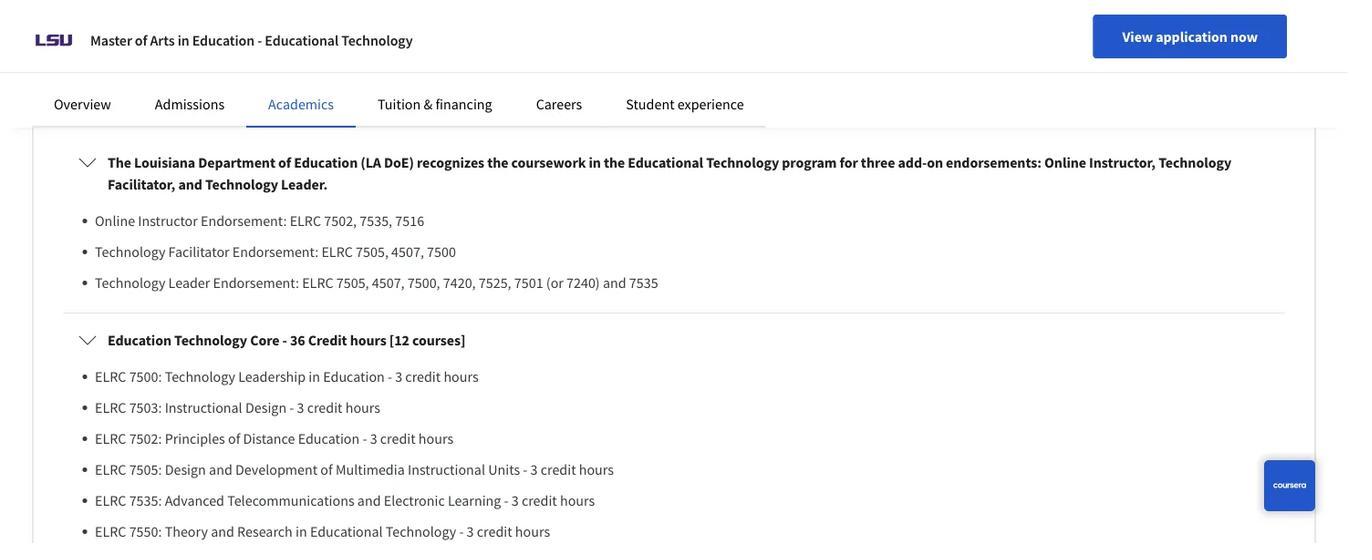 Task type: locate. For each thing, give the bounding box(es) containing it.
0 horizontal spatial instructional
[[165, 399, 243, 417]]

technology
[[342, 31, 413, 49], [707, 153, 780, 171], [1159, 153, 1232, 171], [205, 175, 278, 193], [95, 243, 166, 261], [95, 274, 166, 292], [174, 331, 247, 349], [165, 368, 236, 386], [386, 523, 457, 541]]

0 vertical spatial design
[[245, 399, 287, 417]]

hours
[[350, 331, 387, 349], [444, 368, 479, 386], [346, 399, 381, 417], [419, 430, 454, 448], [579, 461, 614, 479], [560, 492, 595, 510], [516, 523, 550, 541]]

hours inside dropdown button
[[350, 331, 387, 349]]

education inside dropdown button
[[108, 331, 172, 349]]

1 vertical spatial online
[[95, 212, 135, 230]]

elrc inside the elrc 7535: advanced telecommunications and electronic learning - 3 credit hours list item
[[95, 492, 126, 510]]

in right the coursework
[[589, 153, 601, 171]]

online
[[1045, 153, 1087, 171], [95, 212, 135, 230]]

elrc for advanced
[[95, 492, 126, 510]]

3 down learning
[[467, 523, 474, 541]]

technology down experience
[[707, 153, 780, 171]]

technology up tuition
[[342, 31, 413, 49]]

1 vertical spatial list
[[86, 366, 1270, 545]]

elrc inside online instructor endorsement: elrc 7502, 7535, 7516 list item
[[290, 212, 321, 230]]

the right the coursework
[[604, 153, 625, 171]]

admissions
[[155, 95, 225, 113]]

technology leader endorsement: elrc 7505, 4507, 7500, 7420, 7525, 7501 (or 7240) and 7535 list item
[[95, 272, 1270, 294]]

0 vertical spatial educational
[[265, 31, 339, 49]]

(la
[[361, 153, 381, 171]]

core
[[250, 331, 280, 349]]

online down 'facilitator,'
[[95, 212, 135, 230]]

elrc for technology
[[95, 368, 126, 386]]

of
[[135, 31, 147, 49], [278, 153, 291, 171], [228, 430, 240, 448], [321, 461, 333, 479]]

1 vertical spatial educational
[[628, 153, 704, 171]]

design up the advanced
[[165, 461, 206, 479]]

0 horizontal spatial design
[[165, 461, 206, 479]]

educational up academics link
[[265, 31, 339, 49]]

elrc left 7503:
[[95, 399, 126, 417]]

overview
[[54, 95, 111, 113]]

the right recognizes
[[488, 153, 509, 171]]

3 up "multimedia"
[[370, 430, 377, 448]]

list containing online instructor endorsement: elrc 7502, 7535, 7516
[[86, 210, 1270, 294]]

3 down units
[[512, 492, 519, 510]]

technology down the "electronic" at left
[[386, 523, 457, 541]]

education
[[192, 31, 255, 49], [294, 153, 358, 171], [108, 331, 172, 349], [323, 368, 385, 386], [298, 430, 360, 448]]

1 vertical spatial 7505,
[[337, 274, 369, 292]]

and
[[178, 175, 203, 193], [603, 274, 627, 292], [209, 461, 233, 479], [358, 492, 381, 510], [211, 523, 234, 541]]

0 vertical spatial online
[[1045, 153, 1087, 171]]

elrc left 7550:
[[95, 523, 126, 541]]

list for the
[[86, 210, 1270, 294]]

of down elrc 7503: instructional design - 3 credit hours at left
[[228, 430, 240, 448]]

1 the from the left
[[488, 153, 509, 171]]

1 horizontal spatial design
[[245, 399, 287, 417]]

technology left core
[[174, 331, 247, 349]]

educational down elrc 7535: advanced telecommunications and electronic learning - 3 credit hours
[[310, 523, 383, 541]]

credit down elrc 7500: technology leadership in education - 3 credit hours
[[307, 399, 343, 417]]

instructional
[[165, 399, 243, 417], [408, 461, 486, 479]]

0 vertical spatial 7505,
[[356, 243, 389, 261]]

3 down [12
[[395, 368, 403, 386]]

of left arts
[[135, 31, 147, 49]]

and right theory
[[211, 523, 234, 541]]

financing
[[436, 95, 493, 113]]

1 horizontal spatial online
[[1045, 153, 1087, 171]]

view application now
[[1123, 27, 1259, 46]]

- inside dropdown button
[[283, 331, 287, 349]]

elrc inside elrc 7550: theory and research in educational technology - 3 credit hours list item
[[95, 523, 126, 541]]

development
[[235, 461, 318, 479]]

3
[[395, 368, 403, 386], [297, 399, 304, 417], [370, 430, 377, 448], [531, 461, 538, 479], [512, 492, 519, 510], [467, 523, 474, 541]]

7505, down 7535,
[[356, 243, 389, 261]]

0 vertical spatial 4507,
[[392, 243, 424, 261]]

elrc left 7500:
[[95, 368, 126, 386]]

multimedia
[[336, 461, 405, 479]]

elrc inside 'elrc 7502: principles of distance education - 3 credit hours' list item
[[95, 430, 126, 448]]

1 vertical spatial design
[[165, 461, 206, 479]]

electronic
[[384, 492, 445, 510]]

endorsement: down online instructor endorsement: elrc 7502, 7535, 7516
[[233, 243, 319, 261]]

credit
[[406, 368, 441, 386], [307, 399, 343, 417], [380, 430, 416, 448], [541, 461, 576, 479], [522, 492, 557, 510], [477, 523, 513, 541]]

tuition & financing link
[[378, 95, 493, 113]]

in
[[178, 31, 189, 49], [589, 153, 601, 171], [309, 368, 320, 386], [296, 523, 307, 541]]

2 vertical spatial endorsement:
[[213, 274, 299, 292]]

4507, left 7500,
[[372, 274, 405, 292]]

credit up "multimedia"
[[380, 430, 416, 448]]

curriculum
[[32, 50, 154, 82]]

7502:
[[129, 430, 162, 448]]

education up elrc 7505: design and development of multimedia instructional units - 3 credit hours
[[298, 430, 360, 448]]

master
[[90, 31, 132, 49]]

0 vertical spatial instructional
[[165, 399, 243, 417]]

academics
[[268, 95, 334, 113]]

elrc 7503: instructional design - 3 credit hours
[[95, 399, 381, 417]]

experience
[[678, 95, 744, 113]]

technology leader endorsement: elrc 7505, 4507, 7500, 7420, 7525, 7501 (or 7240) and 7535
[[95, 274, 659, 292]]

facilitator
[[168, 243, 230, 261]]

elrc inside elrc 7505: design and development of multimedia instructional units - 3 credit hours list item
[[95, 461, 126, 479]]

2 list from the top
[[86, 366, 1270, 545]]

of inside the louisiana department of education (la doe) recognizes the coursework in the educational technology program for three add-on endorsements: online instructor, technology facilitator, and technology leader.
[[278, 153, 291, 171]]

3 down elrc 7500: technology leadership in education - 3 credit hours
[[297, 399, 304, 417]]

instructional up principles
[[165, 399, 243, 417]]

education inside the louisiana department of education (la doe) recognizes the coursework in the educational technology program for three add-on endorsements: online instructor, technology facilitator, and technology leader.
[[294, 153, 358, 171]]

instructional up learning
[[408, 461, 486, 479]]

of up leader.
[[278, 153, 291, 171]]

elrc inside elrc 7500: technology leadership in education - 3 credit hours list item
[[95, 368, 126, 386]]

list containing elrc 7500: technology leadership in education - 3 credit hours
[[86, 366, 1270, 545]]

technology left leader
[[95, 274, 166, 292]]

online inside the louisiana department of education (la doe) recognizes the coursework in the educational technology program for three add-on endorsements: online instructor, technology facilitator, and technology leader.
[[1045, 153, 1087, 171]]

education up leader.
[[294, 153, 358, 171]]

and down louisiana
[[178, 175, 203, 193]]

1 horizontal spatial the
[[604, 153, 625, 171]]

1 horizontal spatial instructional
[[408, 461, 486, 479]]

3 inside "list item"
[[297, 399, 304, 417]]

4507, down the 7516
[[392, 243, 424, 261]]

elrc down 'technology facilitator endorsement: elrc 7505, 4507, 7500'
[[302, 274, 334, 292]]

36
[[290, 331, 305, 349]]

credit down courses]
[[406, 368, 441, 386]]

online inside list item
[[95, 212, 135, 230]]

elrc left 7505:
[[95, 461, 126, 479]]

1 list from the top
[[86, 210, 1270, 294]]

elrc down the "7502," at the left
[[322, 243, 353, 261]]

endorsement: up 'technology facilitator endorsement: elrc 7505, 4507, 7500'
[[201, 212, 287, 230]]

7535,
[[360, 212, 393, 230]]

0 horizontal spatial online
[[95, 212, 135, 230]]

view
[[1123, 27, 1154, 46]]

the
[[488, 153, 509, 171], [604, 153, 625, 171]]

endorsement: for instructor
[[201, 212, 287, 230]]

education up 7500:
[[108, 331, 172, 349]]

in inside the louisiana department of education (la doe) recognizes the coursework in the educational technology program for three add-on endorsements: online instructor, technology facilitator, and technology leader.
[[589, 153, 601, 171]]

list
[[86, 210, 1270, 294], [86, 366, 1270, 545]]

- inside "list item"
[[290, 399, 294, 417]]

overview link
[[54, 95, 111, 113]]

credit
[[308, 331, 347, 349]]

7525,
[[479, 274, 512, 292]]

education  technology core - 36 credit hours [12 courses] button
[[64, 315, 1285, 366]]

elrc inside elrc 7503: instructional design - 3 credit hours "list item"
[[95, 399, 126, 417]]

in down the telecommunications
[[296, 523, 307, 541]]

elrc left "7502:"
[[95, 430, 126, 448]]

units
[[488, 461, 520, 479]]

0 vertical spatial list
[[86, 210, 1270, 294]]

elrc left the 7535:
[[95, 492, 126, 510]]

elrc for instructional
[[95, 399, 126, 417]]

7501
[[515, 274, 544, 292]]

educational down student
[[628, 153, 704, 171]]

theory
[[165, 523, 208, 541]]

0 vertical spatial endorsement:
[[201, 212, 287, 230]]

2 vertical spatial educational
[[310, 523, 383, 541]]

and down "multimedia"
[[358, 492, 381, 510]]

1 vertical spatial endorsement:
[[233, 243, 319, 261]]

1 vertical spatial 4507,
[[372, 274, 405, 292]]

elrc 7502: principles of distance education - 3 credit hours list item
[[95, 428, 1270, 450]]

online left instructor,
[[1045, 153, 1087, 171]]

7500
[[427, 243, 456, 261]]

design up the 'distance'
[[245, 399, 287, 417]]

endorsement: down 'technology facilitator endorsement: elrc 7505, 4507, 7500'
[[213, 274, 299, 292]]

endorsement: inside technology facilitator endorsement: elrc 7505, 4507, 7500 list item
[[233, 243, 319, 261]]

credit right units
[[541, 461, 576, 479]]

advanced
[[165, 492, 224, 510]]

7503:
[[129, 399, 162, 417]]

(or
[[547, 274, 564, 292]]

0 horizontal spatial the
[[488, 153, 509, 171]]

1 vertical spatial instructional
[[408, 461, 486, 479]]

endorsement: inside technology leader endorsement: elrc 7505, 4507, 7500, 7420, 7525, 7501 (or 7240) and 7535 list item
[[213, 274, 299, 292]]

4507, for 7500
[[392, 243, 424, 261]]

educational inside list item
[[310, 523, 383, 541]]

4507,
[[392, 243, 424, 261], [372, 274, 405, 292]]

and inside the louisiana department of education (la doe) recognizes the coursework in the educational technology program for three add-on endorsements: online instructor, technology facilitator, and technology leader.
[[178, 175, 203, 193]]

endorsement:
[[201, 212, 287, 230], [233, 243, 319, 261], [213, 274, 299, 292]]

credit inside "list item"
[[307, 399, 343, 417]]

tuition
[[378, 95, 421, 113]]

educational inside the louisiana department of education (la doe) recognizes the coursework in the educational technology program for three add-on endorsements: online instructor, technology facilitator, and technology leader.
[[628, 153, 704, 171]]

educational
[[265, 31, 339, 49], [628, 153, 704, 171], [310, 523, 383, 541]]

7505,
[[356, 243, 389, 261], [337, 274, 369, 292]]

elrc inside technology leader endorsement: elrc 7505, 4507, 7500, 7420, 7525, 7501 (or 7240) and 7535 list item
[[302, 274, 334, 292]]

7505, up credit
[[337, 274, 369, 292]]

educational for master of arts in education - educational technology
[[265, 31, 339, 49]]

of up elrc 7535: advanced telecommunications and electronic learning - 3 credit hours
[[321, 461, 333, 479]]

elrc left the "7502," at the left
[[290, 212, 321, 230]]

elrc
[[290, 212, 321, 230], [322, 243, 353, 261], [302, 274, 334, 292], [95, 368, 126, 386], [95, 399, 126, 417], [95, 430, 126, 448], [95, 461, 126, 479], [95, 492, 126, 510], [95, 523, 126, 541]]

endorsement: inside online instructor endorsement: elrc 7502, 7535, 7516 list item
[[201, 212, 287, 230]]

facilitator,
[[108, 175, 176, 193]]



Task type: describe. For each thing, give the bounding box(es) containing it.
instructor,
[[1090, 153, 1156, 171]]

department
[[198, 153, 276, 171]]

principles
[[165, 430, 225, 448]]

application
[[1157, 27, 1228, 46]]

elrc 7502: principles of distance education - 3 credit hours
[[95, 430, 454, 448]]

and down principles
[[209, 461, 233, 479]]

elrc 7500: technology leadership in education - 3 credit hours
[[95, 368, 479, 386]]

endorsement: for leader
[[213, 274, 299, 292]]

student experience link
[[626, 95, 744, 113]]

recognizes
[[417, 153, 485, 171]]

tuition & financing
[[378, 95, 493, 113]]

instructional inside "list item"
[[165, 399, 243, 417]]

education down credit
[[323, 368, 385, 386]]

distance
[[243, 430, 295, 448]]

7516
[[395, 212, 425, 230]]

endorsements:
[[947, 153, 1042, 171]]

leader
[[168, 274, 210, 292]]

view application now button
[[1094, 15, 1288, 58]]

technology up elrc 7503: instructional design - 3 credit hours at left
[[165, 368, 236, 386]]

elrc 7505: design and development of multimedia instructional units - 3 credit hours
[[95, 461, 614, 479]]

elrc inside technology facilitator endorsement: elrc 7505, 4507, 7500 list item
[[322, 243, 353, 261]]

7505, for 7500
[[356, 243, 389, 261]]

the louisiana department of education (la doe) recognizes the coursework in the educational technology program for three add-on endorsements: online instructor, technology facilitator, and technology leader.
[[108, 153, 1232, 193]]

arts
[[150, 31, 175, 49]]

7505:
[[129, 461, 162, 479]]

research
[[237, 523, 293, 541]]

telecommunications
[[227, 492, 355, 510]]

louisiana state university logo image
[[32, 18, 76, 62]]

technology down instructor
[[95, 243, 166, 261]]

program
[[782, 153, 837, 171]]

courses]
[[412, 331, 466, 349]]

endorsement: for facilitator
[[233, 243, 319, 261]]

&
[[424, 95, 433, 113]]

education  technology core - 36 credit hours [12 courses]
[[108, 331, 466, 349]]

elrc for principles
[[95, 430, 126, 448]]

[12
[[389, 331, 410, 349]]

4507, for 7500,
[[372, 274, 405, 292]]

online instructor endorsement: elrc 7502, 7535, 7516 list item
[[95, 210, 1270, 232]]

leader.
[[281, 175, 328, 193]]

instructor
[[138, 212, 198, 230]]

technology down department
[[205, 175, 278, 193]]

elrc for design
[[95, 461, 126, 479]]

technology facilitator endorsement: elrc 7505, 4507, 7500 list item
[[95, 241, 1270, 263]]

7500,
[[408, 274, 440, 292]]

master of arts in education - educational technology
[[90, 31, 413, 49]]

education right arts
[[192, 31, 255, 49]]

elrc for theory
[[95, 523, 126, 541]]

louisiana
[[134, 153, 195, 171]]

leadership
[[238, 368, 306, 386]]

for
[[840, 153, 859, 171]]

elrc 7535: advanced telecommunications and electronic learning - 3 credit hours
[[95, 492, 595, 510]]

now
[[1231, 27, 1259, 46]]

and left the "7535"
[[603, 274, 627, 292]]

academics link
[[268, 95, 334, 113]]

in right arts
[[178, 31, 189, 49]]

7535:
[[129, 492, 162, 510]]

the louisiana department of education (la doe) recognizes the coursework in the educational technology program for three add-on endorsements: online instructor, technology facilitator, and technology leader. button
[[64, 137, 1285, 210]]

elrc 7550: theory and research in educational technology - 3 credit hours list item
[[95, 521, 1270, 543]]

7420,
[[443, 274, 476, 292]]

the
[[108, 153, 131, 171]]

credit down learning
[[477, 523, 513, 541]]

online instructor endorsement: elrc 7502, 7535, 7516
[[95, 212, 425, 230]]

elrc 7535: advanced telecommunications and electronic learning - 3 credit hours list item
[[95, 490, 1270, 512]]

elrc 7500: technology leadership in education - 3 credit hours list item
[[95, 366, 1270, 388]]

technology right instructor,
[[1159, 153, 1232, 171]]

in down credit
[[309, 368, 320, 386]]

instructional inside list item
[[408, 461, 486, 479]]

2 the from the left
[[604, 153, 625, 171]]

design inside "list item"
[[245, 399, 287, 417]]

three
[[861, 153, 896, 171]]

hours inside "list item"
[[346, 399, 381, 417]]

elrc 7503: instructional design - 3 credit hours list item
[[95, 397, 1270, 419]]

technology facilitator endorsement: elrc 7505, 4507, 7500
[[95, 243, 456, 261]]

doe)
[[384, 153, 414, 171]]

3 right units
[[531, 461, 538, 479]]

careers link
[[536, 95, 583, 113]]

student
[[626, 95, 675, 113]]

7535
[[630, 274, 659, 292]]

7500:
[[129, 368, 162, 386]]

educational for elrc 7550: theory and research in educational technology - 3 credit hours
[[310, 523, 383, 541]]

learning
[[448, 492, 501, 510]]

student experience
[[626, 95, 744, 113]]

design inside list item
[[165, 461, 206, 479]]

technology inside dropdown button
[[174, 331, 247, 349]]

list for courses]
[[86, 366, 1270, 545]]

coursework
[[512, 153, 586, 171]]

elrc 7505: design and development of multimedia instructional units - 3 credit hours list item
[[95, 459, 1270, 481]]

careers
[[536, 95, 583, 113]]

add-
[[899, 153, 927, 171]]

7550:
[[129, 523, 162, 541]]

7502,
[[324, 212, 357, 230]]

admissions link
[[155, 95, 225, 113]]

credit right learning
[[522, 492, 557, 510]]

7505, for 7500,
[[337, 274, 369, 292]]

on
[[927, 153, 944, 171]]

elrc 7550: theory and research in educational technology - 3 credit hours
[[95, 523, 550, 541]]

7240)
[[567, 274, 600, 292]]



Task type: vqa. For each thing, say whether or not it's contained in the screenshot.
second the degree from the right
no



